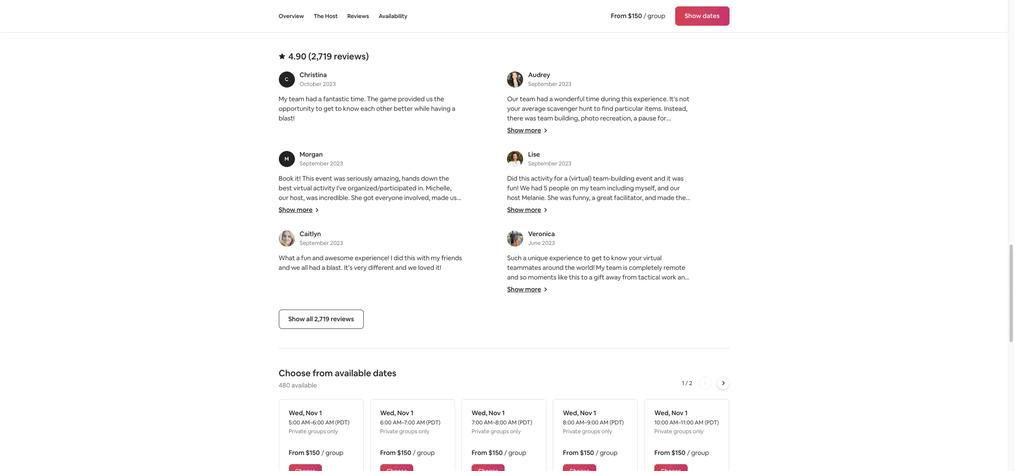 Task type: locate. For each thing, give the bounding box(es) containing it.
0 horizontal spatial much
[[352, 204, 368, 212]]

1 vertical spatial so
[[520, 274, 527, 282]]

us inside book it! this event was seriously amazing, hands down the best virtual activity i've organized/participated in. michelle, our host, was incredible. she got everyone involved, made us all laugh, and brought so much energy!
[[450, 194, 457, 202]]

(pdt) right am–6:00 at left
[[335, 420, 349, 427]]

was up i've
[[334, 175, 345, 183]]

0 horizontal spatial my
[[279, 95, 287, 103]]

we
[[291, 264, 300, 272], [408, 264, 417, 272]]

0 horizontal spatial know
[[343, 105, 359, 113]]

made up hour.
[[657, 194, 674, 202]]

she inside did this activity for a (virtual) team-building event and it was fun! we had 5 people on my team including myself, and our host melanie. she was funny, a great facilitator, and made the environment feel open and inclusive. good use of an hour. i'd recommend this.
[[547, 194, 558, 202]]

private down 8:00
[[563, 429, 581, 436]]

wed, up 8:00
[[563, 410, 579, 418]]

virtual inside such a unique experience to get to know your virtual teammates around the world! my team is completely remote and so moments like this to a gift away from tactical work and get silly, creative, and thoughtful in sharing unique household items help us get to know each other more as people. thank you melanie for facilitating!
[[643, 254, 662, 263]]

september for audrey
[[528, 80, 557, 88]]

photo
[[581, 114, 599, 123]]

other inside such a unique experience to get to know your virtual teammates around the world! my team is completely remote and so moments like this to a gift away from tactical work and get silly, creative, and thoughtful in sharing unique household items help us get to know each other more as people. thank you melanie for facilitating!
[[600, 293, 616, 301]]

groups down am–7:00
[[399, 429, 417, 436]]

0 horizontal spatial made
[[432, 194, 449, 202]]

more down host,
[[297, 206, 313, 214]]

2 we from the left
[[408, 264, 417, 272]]

virtual up completely
[[643, 254, 662, 263]]

1 up am–8:00
[[502, 410, 505, 418]]

1 horizontal spatial your
[[629, 254, 642, 263]]

nov up am–8:00
[[489, 410, 501, 418]]

1 horizontal spatial event
[[636, 175, 653, 183]]

1 horizontal spatial virtual
[[643, 254, 662, 263]]

the
[[434, 95, 444, 103], [439, 175, 449, 183], [676, 194, 686, 202], [565, 264, 575, 272]]

5 (pdt) from the left
[[705, 420, 719, 427]]

0 horizontal spatial of
[[546, 134, 552, 142]]

caitlyn image
[[279, 231, 295, 247], [279, 231, 295, 247]]

the up i'd at the right top
[[676, 194, 686, 202]]

more for average
[[525, 126, 541, 135]]

private for wed, nov 1 8:00 am–9:00 am (pdt) private groups only
[[563, 429, 581, 436]]

$150 for wed, nov 1 6:00 am–7:00 am (pdt) private groups only
[[397, 449, 411, 458]]

0 vertical spatial you
[[596, 134, 607, 142]]

show more button down there
[[507, 126, 548, 135]]

1 vertical spatial available
[[291, 382, 317, 390]]

event inside book it! this event was seriously amazing, hands down the best virtual activity i've organized/participated in. michelle, our host, was incredible. she got everyone involved, made us all laugh, and brought so much energy!
[[316, 175, 332, 183]]

0 horizontal spatial so
[[343, 204, 350, 212]]

4 groups from the left
[[582, 429, 600, 436]]

0 vertical spatial activity
[[531, 175, 553, 183]]

2023 up awesome
[[330, 240, 343, 247]]

groups down am–9:00
[[582, 429, 600, 436]]

3 only from the left
[[510, 429, 521, 436]]

0 vertical spatial other
[[376, 105, 392, 113]]

had inside my team had a fantastic time.  the game provided us the opportunity to get to know each other better while having a blast!
[[306, 95, 317, 103]]

am inside wed, nov 1 5:00 am–6:00 am (pdt) private groups only
[[325, 420, 334, 427]]

1 horizontal spatial made
[[657, 194, 674, 202]]

1 horizontal spatial unique
[[634, 283, 654, 292]]

had down october
[[306, 95, 317, 103]]

and down did
[[395, 264, 407, 272]]

1 horizontal spatial my
[[580, 184, 589, 193]]

to up world!
[[584, 254, 590, 263]]

0 vertical spatial so
[[343, 204, 350, 212]]

4 am from the left
[[600, 420, 608, 427]]

0 horizontal spatial thank
[[577, 134, 595, 142]]

0 vertical spatial we
[[605, 124, 615, 132]]

0 horizontal spatial host
[[325, 12, 338, 20]]

wed, inside wed, nov 1 5:00 am–6:00 am (pdt) private groups only
[[289, 410, 304, 418]]

of inside did this activity for a (virtual) team-building event and it was fun! we had 5 people on my team including myself, and our host melanie. she was funny, a great facilitator, and made the environment feel open and inclusive. good use of an hour. i'd recommend this.
[[646, 204, 652, 212]]

0 horizontal spatial it!
[[295, 175, 301, 183]]

1 private from the left
[[289, 429, 307, 436]]

groups for wed, nov 1 6:00 am–7:00 am (pdt) private groups only
[[399, 429, 417, 436]]

am right am–6:00 at left
[[325, 420, 334, 427]]

0 horizontal spatial the
[[314, 12, 324, 20]]

to right opportunity on the left top of the page
[[316, 105, 322, 113]]

much up energy.
[[550, 124, 567, 132]]

my team had a fantastic time.  the game provided us the opportunity to get to know each other better while having a blast!
[[279, 95, 455, 123]]

2 vertical spatial know
[[567, 293, 583, 301]]

more down sharing
[[618, 293, 633, 301]]

know down the time.
[[343, 105, 359, 113]]

0 horizontal spatial each
[[360, 105, 375, 113]]

this inside such a unique experience to get to know your virtual teammates around the world! my team is completely remote and so moments like this to a gift away from tactical work and get silly, creative, and thoughtful in sharing unique household items help us get to know each other more as people. thank you melanie for facilitating!
[[569, 274, 580, 282]]

1 horizontal spatial much
[[550, 124, 567, 132]]

nov
[[306, 410, 318, 418], [397, 410, 409, 418], [489, 410, 501, 418], [580, 410, 592, 418], [671, 410, 683, 418]]

1 vertical spatial your
[[629, 254, 642, 263]]

2 vertical spatial all
[[306, 315, 313, 324]]

0 horizontal spatial my
[[431, 254, 440, 263]]

1 vertical spatial all
[[301, 264, 308, 272]]

only inside "wed, nov 1 8:00 am–9:00 am (pdt) private groups only"
[[601, 429, 612, 436]]

and
[[538, 124, 549, 132], [667, 124, 678, 132], [654, 175, 665, 183], [657, 184, 669, 193], [645, 194, 656, 202], [305, 204, 317, 212], [575, 204, 587, 212], [312, 254, 323, 263], [279, 264, 290, 272], [395, 264, 407, 272], [507, 274, 518, 282], [678, 274, 689, 282], [559, 283, 570, 292]]

5 wed, from the left
[[654, 410, 670, 418]]

your
[[507, 105, 520, 113], [629, 254, 642, 263]]

2 (pdt) from the left
[[426, 420, 440, 427]]

1 vertical spatial each
[[584, 293, 599, 301]]

your inside such a unique experience to get to know your virtual teammates around the world! my team is completely remote and so moments like this to a gift away from tactical work and get silly, creative, and thoughtful in sharing unique household items help us get to know each other more as people. thank you melanie for facilitating!
[[629, 254, 642, 263]]

groups down am–6:00 at left
[[308, 429, 326, 436]]

2023 inside lise september 2023
[[559, 160, 571, 167]]

each down the time.
[[360, 105, 375, 113]]

1 vertical spatial dates
[[373, 368, 396, 379]]

there
[[507, 114, 523, 123]]

get down fantastic
[[324, 105, 334, 113]]

september for lise
[[528, 160, 557, 167]]

only inside "wed, nov 1 10:00 am–11:00 am (pdt) private groups only"
[[693, 429, 704, 436]]

so down teammates
[[520, 274, 527, 282]]

/ for wed, nov 1 10:00 am–11:00 am (pdt) private groups only
[[687, 449, 690, 458]]

1
[[682, 380, 684, 387], [319, 410, 322, 418], [411, 410, 413, 418], [502, 410, 505, 418], [593, 410, 596, 418], [685, 410, 688, 418]]

team down the team-
[[590, 184, 606, 193]]

more down the "average"
[[525, 126, 541, 135]]

nov for wed, nov 1 5:00 am–6:00 am (pdt) private groups only
[[306, 410, 318, 418]]

1 horizontal spatial available
[[335, 368, 371, 379]]

from for wed, nov 1 7:00 am–8:00 am (pdt) private groups only
[[472, 449, 487, 458]]

0 vertical spatial of
[[546, 134, 552, 142]]

inclusive.
[[588, 204, 615, 212]]

1 horizontal spatial each
[[584, 293, 599, 301]]

nov inside wed, nov 1 6:00 am–7:00 am (pdt) private groups only
[[397, 410, 409, 418]]

5 only from the left
[[693, 429, 704, 436]]

1 vertical spatial we
[[520, 184, 530, 193]]

0 vertical spatial know
[[343, 105, 359, 113]]

did
[[507, 175, 517, 183]]

only for wed, nov 1 10:00 am–11:00 am (pdt) private groups only
[[693, 429, 704, 436]]

0 vertical spatial us
[[426, 95, 433, 103]]

audrey september 2023
[[528, 71, 571, 88]]

3 private from the left
[[472, 429, 489, 436]]

1 horizontal spatial of
[[646, 204, 652, 212]]

my inside did this activity for a (virtual) team-building event and it was fun! we had 5 people on my team including myself, and our host melanie. she was funny, a great facilitator, and made the environment feel open and inclusive. good use of an hour. i'd recommend this.
[[580, 184, 589, 193]]

veronica image
[[507, 231, 523, 247], [507, 231, 523, 247]]

1 made from the left
[[432, 194, 449, 202]]

1 horizontal spatial so
[[520, 274, 527, 282]]

private inside "wed, nov 1 8:00 am–9:00 am (pdt) private groups only"
[[563, 429, 581, 436]]

1 groups from the left
[[308, 429, 326, 436]]

and right blast
[[667, 124, 678, 132]]

3 am from the left
[[508, 420, 517, 427]]

1 inside "wed, nov 1 8:00 am–9:00 am (pdt) private groups only"
[[593, 410, 596, 418]]

group for wed, nov 1 5:00 am–6:00 am (pdt) private groups only
[[326, 449, 343, 458]]

group for wed, nov 1 7:00 am–8:00 am (pdt) private groups only
[[508, 449, 526, 458]]

christina image
[[279, 72, 295, 88]]

(pdt) inside "wed, nov 1 10:00 am–11:00 am (pdt) private groups only"
[[705, 420, 719, 427]]

on
[[571, 184, 578, 193]]

4 only from the left
[[601, 429, 612, 436]]

host inside button
[[325, 12, 338, 20]]

including
[[607, 184, 634, 193]]

group for wed, nov 1 8:00 am–9:00 am (pdt) private groups only
[[600, 449, 618, 458]]

available
[[335, 368, 371, 379], [291, 382, 317, 390]]

groups for wed, nov 1 5:00 am–6:00 am (pdt) private groups only
[[308, 429, 326, 436]]

our down the instead,
[[679, 124, 689, 132]]

2 horizontal spatial know
[[611, 254, 627, 263]]

0 vertical spatial virtual
[[293, 184, 312, 193]]

1 vertical spatial other
[[600, 293, 616, 301]]

my right the with
[[431, 254, 440, 263]]

this
[[621, 95, 632, 103], [519, 175, 530, 183], [405, 254, 415, 263], [569, 274, 580, 282]]

what a fun and awesome experience! i did this with my friends and we all had a blast. it's very different and we loved it!
[[279, 254, 462, 272]]

1 inside wed, nov 1 7:00 am–8:00 am (pdt) private groups only
[[502, 410, 505, 418]]

am inside "wed, nov 1 8:00 am–9:00 am (pdt) private groups only"
[[600, 420, 608, 427]]

use
[[634, 204, 645, 212]]

team down the "average"
[[537, 114, 553, 123]]

1 am from the left
[[325, 420, 334, 427]]

2023 inside caitlyn september 2023
[[330, 240, 343, 247]]

1 vertical spatial virtual
[[643, 254, 662, 263]]

2 wed, from the left
[[380, 410, 396, 418]]

scavenger
[[547, 105, 578, 113]]

our down best
[[279, 194, 289, 202]]

know inside my team had a fantastic time.  the game provided us the opportunity to get to know each other better while having a blast!
[[343, 105, 359, 113]]

nov inside "wed, nov 1 10:00 am–11:00 am (pdt) private groups only"
[[671, 410, 683, 418]]

your up completely
[[629, 254, 642, 263]]

1 vertical spatial us
[[450, 194, 457, 202]]

it! left "this"
[[295, 175, 301, 183]]

was left 'full'
[[523, 134, 534, 142]]

0 horizontal spatial dates
[[373, 368, 396, 379]]

only for wed, nov 1 8:00 am–9:00 am (pdt) private groups only
[[601, 429, 612, 436]]

1 horizontal spatial she
[[547, 194, 558, 202]]

only inside wed, nov 1 6:00 am–7:00 am (pdt) private groups only
[[419, 429, 429, 436]]

2 made from the left
[[657, 194, 674, 202]]

silly,
[[519, 283, 531, 292]]

1 inside wed, nov 1 5:00 am–6:00 am (pdt) private groups only
[[319, 410, 322, 418]]

1 inside wed, nov 1 6:00 am–7:00 am (pdt) private groups only
[[411, 410, 413, 418]]

1 horizontal spatial you
[[596, 134, 607, 142]]

wed, nov 1 5:00 am–6:00 am (pdt) private groups only
[[289, 410, 349, 436]]

0 horizontal spatial she
[[351, 194, 362, 202]]

get
[[324, 105, 334, 113], [592, 254, 602, 263], [507, 283, 517, 292], [547, 293, 558, 301]]

4 nov from the left
[[580, 410, 592, 418]]

know
[[343, 105, 359, 113], [611, 254, 627, 263], [567, 293, 583, 301]]

reviews)
[[334, 51, 369, 62]]

2023 inside veronica june 2023
[[542, 240, 555, 247]]

show for our team had a wonderful time during this experience. it's not your average scavenger hunt to find particular items. instead, there was team building, photo recreation, a pause for gratitude, and much much more. we really had a blast and our host was full of energy. thank you for hosting us! :)
[[507, 126, 524, 135]]

show more button down host,
[[279, 206, 319, 214]]

around
[[543, 264, 564, 272]]

private inside wed, nov 1 5:00 am–6:00 am (pdt) private groups only
[[289, 429, 307, 436]]

3 (pdt) from the left
[[518, 420, 532, 427]]

0 horizontal spatial other
[[376, 105, 392, 113]]

to left find
[[594, 105, 600, 113]]

2 vertical spatial us
[[539, 293, 546, 301]]

know up is
[[611, 254, 627, 263]]

choose
[[279, 368, 311, 379]]

1 horizontal spatial activity
[[531, 175, 553, 183]]

1 vertical spatial my
[[596, 264, 605, 272]]

and right fun
[[312, 254, 323, 263]]

am for wed, nov 1 5:00 am–6:00 am (pdt) private groups only
[[325, 420, 334, 427]]

1 horizontal spatial the
[[367, 95, 378, 103]]

wed, inside wed, nov 1 7:00 am–8:00 am (pdt) private groups only
[[472, 410, 487, 418]]

teammates
[[507, 264, 541, 272]]

2 private from the left
[[380, 429, 398, 436]]

(pdt)
[[335, 420, 349, 427], [426, 420, 440, 427], [518, 420, 532, 427], [610, 420, 624, 427], [705, 420, 719, 427]]

lise september 2023
[[528, 150, 571, 167]]

activity
[[531, 175, 553, 183], [313, 184, 335, 193]]

5 private from the left
[[654, 429, 672, 436]]

experience
[[549, 254, 582, 263]]

and down funny,
[[575, 204, 587, 212]]

2023 up (virtual)
[[559, 160, 571, 167]]

4 private from the left
[[563, 429, 581, 436]]

wed, inside "wed, nov 1 8:00 am–9:00 am (pdt) private groups only"
[[563, 410, 579, 418]]

1 wed, from the left
[[289, 410, 304, 418]]

more
[[525, 126, 541, 135], [297, 206, 313, 214], [525, 206, 541, 214], [525, 286, 541, 294], [618, 293, 633, 301]]

0 vertical spatial available
[[335, 368, 371, 379]]

dates inside choose from available dates 480 available
[[373, 368, 396, 379]]

$150 for wed, nov 1 10:00 am–11:00 am (pdt) private groups only
[[671, 449, 685, 458]]

1 vertical spatial our
[[670, 184, 680, 193]]

(pdt) for wed, nov 1 8:00 am–9:00 am (pdt) private groups only
[[610, 420, 624, 427]]

1 for wed, nov 1 8:00 am–9:00 am (pdt) private groups only
[[593, 410, 596, 418]]

organized/participated
[[348, 184, 416, 193]]

5 groups from the left
[[673, 429, 692, 436]]

so down incredible.
[[343, 204, 350, 212]]

(pdt) right am–9:00
[[610, 420, 624, 427]]

morgan image
[[279, 151, 295, 167], [279, 151, 295, 167]]

0 vertical spatial our
[[679, 124, 689, 132]]

1 horizontal spatial thank
[[666, 293, 684, 301]]

1 vertical spatial my
[[431, 254, 440, 263]]

0 vertical spatial it!
[[295, 175, 301, 183]]

the up michelle,
[[439, 175, 449, 183]]

1 vertical spatial thank
[[666, 293, 684, 301]]

2 vertical spatial our
[[279, 194, 289, 202]]

lise image
[[507, 151, 523, 167], [507, 151, 523, 167]]

time
[[586, 95, 599, 103]]

2 horizontal spatial us
[[539, 293, 546, 301]]

1 only from the left
[[327, 429, 338, 436]]

0 horizontal spatial from
[[313, 368, 333, 379]]

so
[[343, 204, 350, 212], [520, 274, 527, 282]]

(pdt) right am–7:00
[[426, 420, 440, 427]]

audrey image
[[507, 72, 523, 88], [507, 72, 523, 88]]

other down game
[[376, 105, 392, 113]]

4 (pdt) from the left
[[610, 420, 624, 427]]

us up while
[[426, 95, 433, 103]]

wed, inside wed, nov 1 6:00 am–7:00 am (pdt) private groups only
[[380, 410, 396, 418]]

list
[[275, 71, 733, 311]]

the
[[314, 12, 324, 20], [367, 95, 378, 103]]

private down 10:00
[[654, 429, 672, 436]]

(pdt) inside wed, nov 1 5:00 am–6:00 am (pdt) private groups only
[[335, 420, 349, 427]]

am inside wed, nov 1 7:00 am–8:00 am (pdt) private groups only
[[508, 420, 517, 427]]

host inside our team had a wonderful time during this experience. it's not your average scavenger hunt to find particular items. instead, there was team building, photo recreation, a pause for gratitude, and much much more. we really had a blast and our host was full of energy. thank you for hosting us! :)
[[507, 134, 521, 142]]

we down 'recreation,'
[[605, 124, 615, 132]]

for up people
[[554, 175, 563, 183]]

2023 up i've
[[330, 160, 343, 167]]

3 wed, from the left
[[472, 410, 487, 418]]

laugh,
[[286, 204, 304, 212]]

2 only from the left
[[419, 429, 429, 436]]

(pdt) right am–8:00
[[518, 420, 532, 427]]

show more button for such a unique experience to get to know your virtual teammates around the world! my team is completely remote and so moments like this to a gift away from tactical work and get silly, creative, and thoughtful in sharing unique household items help us get to know each other more as people. thank you melanie for facilitating!
[[507, 286, 548, 294]]

5 am from the left
[[695, 420, 703, 427]]

2 nov from the left
[[397, 410, 409, 418]]

1 horizontal spatial know
[[567, 293, 583, 301]]

my inside my team had a fantastic time.  the game provided us the opportunity to get to know each other better while having a blast!
[[279, 95, 287, 103]]

am right am–9:00
[[600, 420, 608, 427]]

other inside my team had a fantastic time.  the game provided us the opportunity to get to know each other better while having a blast!
[[376, 105, 392, 113]]

know up facilitating!
[[567, 293, 583, 301]]

4 wed, from the left
[[563, 410, 579, 418]]

groups inside wed, nov 1 6:00 am–7:00 am (pdt) private groups only
[[399, 429, 417, 436]]

virtual up host,
[[293, 184, 312, 193]]

5 nov from the left
[[671, 410, 683, 418]]

1 vertical spatial it!
[[436, 264, 441, 272]]

2023 up fantastic
[[323, 80, 336, 88]]

september
[[528, 80, 557, 88], [300, 160, 329, 167], [528, 160, 557, 167], [300, 240, 329, 247]]

you down items
[[507, 303, 518, 311]]

friends
[[441, 254, 462, 263]]

show
[[685, 12, 701, 20], [507, 126, 524, 135], [279, 206, 295, 214], [507, 206, 524, 214], [507, 286, 524, 294], [288, 315, 305, 324]]

groups inside wed, nov 1 5:00 am–6:00 am (pdt) private groups only
[[308, 429, 326, 436]]

the right overview
[[314, 12, 324, 20]]

from right the choose
[[313, 368, 333, 379]]

nov up am–6:00 at left
[[306, 410, 318, 418]]

/ for wed, nov 1 7:00 am–8:00 am (pdt) private groups only
[[504, 449, 507, 458]]

a
[[318, 95, 322, 103], [549, 95, 553, 103], [452, 105, 455, 113], [634, 114, 637, 123], [646, 124, 649, 132], [564, 175, 568, 183], [592, 194, 595, 202], [296, 254, 300, 263], [523, 254, 526, 263], [322, 264, 325, 272], [589, 274, 592, 282]]

much inside book it! this event was seriously amazing, hands down the best virtual activity i've organized/participated in. michelle, our host, was incredible. she got everyone involved, made us all laugh, and brought so much energy!
[[352, 204, 368, 212]]

1 she from the left
[[351, 194, 362, 202]]

unique down june
[[528, 254, 548, 263]]

show more up melanie
[[507, 286, 541, 294]]

1 up am–7:00
[[411, 410, 413, 418]]

nov for wed, nov 1 8:00 am–9:00 am (pdt) private groups only
[[580, 410, 592, 418]]

groups for wed, nov 1 10:00 am–11:00 am (pdt) private groups only
[[673, 429, 692, 436]]

$150 for wed, nov 1 8:00 am–9:00 am (pdt) private groups only
[[580, 449, 594, 458]]

from for wed, nov 1 8:00 am–9:00 am (pdt) private groups only
[[563, 449, 579, 458]]

0 horizontal spatial you
[[507, 303, 518, 311]]

groups for wed, nov 1 8:00 am–9:00 am (pdt) private groups only
[[582, 429, 600, 436]]

people.
[[642, 293, 665, 301]]

0 horizontal spatial event
[[316, 175, 332, 183]]

2 groups from the left
[[399, 429, 417, 436]]

all down fun
[[301, 264, 308, 272]]

1 horizontal spatial we
[[605, 124, 615, 132]]

us down creative,
[[539, 293, 546, 301]]

1 nov from the left
[[306, 410, 318, 418]]

2023 inside morgan september 2023
[[330, 160, 343, 167]]

1 horizontal spatial we
[[408, 264, 417, 272]]

2 am from the left
[[416, 420, 425, 427]]

1 horizontal spatial my
[[596, 264, 605, 272]]

0 vertical spatial unique
[[528, 254, 548, 263]]

show inside "show dates" link
[[685, 12, 701, 20]]

(pdt) inside wed, nov 1 7:00 am–8:00 am (pdt) private groups only
[[518, 420, 532, 427]]

wed, nov 1 8:00 am–9:00 am (pdt) private groups only
[[563, 410, 624, 436]]

had down fun
[[309, 264, 320, 272]]

was up open
[[560, 194, 571, 202]]

from inside choose from available dates 480 available
[[313, 368, 333, 379]]

private
[[289, 429, 307, 436], [380, 429, 398, 436], [472, 429, 489, 436], [563, 429, 581, 436], [654, 429, 672, 436]]

0 vertical spatial the
[[314, 12, 324, 20]]

fun!
[[507, 184, 518, 193]]

for right melanie
[[544, 303, 552, 311]]

had inside did this activity for a (virtual) team-building event and it was fun! we had 5 people on my team including myself, and our host melanie. she was funny, a great facilitator, and made the environment feel open and inclusive. good use of an hour. i'd recommend this.
[[531, 184, 542, 193]]

she up feel
[[547, 194, 558, 202]]

(pdt) inside wed, nov 1 6:00 am–7:00 am (pdt) private groups only
[[426, 420, 440, 427]]

my inside such a unique experience to get to know your virtual teammates around the world! my team is completely remote and so moments like this to a gift away from tactical work and get silly, creative, and thoughtful in sharing unique household items help us get to know each other more as people. thank you melanie for facilitating!
[[596, 264, 605, 272]]

this
[[302, 175, 314, 183]]

am inside "wed, nov 1 10:00 am–11:00 am (pdt) private groups only"
[[695, 420, 703, 427]]

got
[[363, 194, 374, 202]]

0 horizontal spatial activity
[[313, 184, 335, 193]]

while
[[414, 105, 430, 113]]

you
[[596, 134, 607, 142], [507, 303, 518, 311]]

from $150 / group
[[611, 12, 665, 20], [289, 449, 343, 458], [380, 449, 435, 458], [472, 449, 526, 458], [563, 449, 618, 458], [654, 449, 709, 458]]

1 horizontal spatial host
[[507, 134, 521, 142]]

1 horizontal spatial other
[[600, 293, 616, 301]]

show dates
[[685, 12, 720, 20]]

host
[[507, 194, 520, 202]]

each inside such a unique experience to get to know your virtual teammates around the world! my team is completely remote and so moments like this to a gift away from tactical work and get silly, creative, and thoughtful in sharing unique household items help us get to know each other more as people. thank you melanie for facilitating!
[[584, 293, 599, 301]]

0 horizontal spatial we
[[291, 264, 300, 272]]

0 vertical spatial all
[[279, 204, 285, 212]]

i've
[[336, 184, 346, 193]]

wed, inside "wed, nov 1 10:00 am–11:00 am (pdt) private groups only"
[[654, 410, 670, 418]]

nov inside "wed, nov 1 8:00 am–9:00 am (pdt) private groups only"
[[580, 410, 592, 418]]

september inside lise september 2023
[[528, 160, 557, 167]]

from $150 / group for wed, nov 1 5:00 am–6:00 am (pdt) private groups only
[[289, 449, 343, 458]]

host
[[325, 12, 338, 20], [507, 134, 521, 142]]

0 vertical spatial my
[[580, 184, 589, 193]]

2023 inside audrey september 2023
[[559, 80, 571, 88]]

0 vertical spatial your
[[507, 105, 520, 113]]

get inside my team had a fantastic time.  the game provided us the opportunity to get to know each other better while having a blast!
[[324, 105, 334, 113]]

1 vertical spatial the
[[367, 95, 378, 103]]

1 event from the left
[[316, 175, 332, 183]]

1 for wed, nov 1 10:00 am–11:00 am (pdt) private groups only
[[685, 410, 688, 418]]

september inside morgan september 2023
[[300, 160, 329, 167]]

private inside "wed, nov 1 10:00 am–11:00 am (pdt) private groups only"
[[654, 429, 672, 436]]

show more
[[507, 126, 541, 135], [279, 206, 313, 214], [507, 206, 541, 214], [507, 286, 541, 294]]

it! inside what a fun and awesome experience! i did this with my friends and we all had a blast. it's very different and we loved it!
[[436, 264, 441, 272]]

so inside book it! this event was seriously amazing, hands down the best virtual activity i've organized/participated in. michelle, our host, was incredible. she got everyone involved, made us all laugh, and brought so much energy!
[[343, 204, 350, 212]]

all inside the show all 2,719 reviews link
[[306, 315, 313, 324]]

3 groups from the left
[[491, 429, 509, 436]]

show all 2,719 reviews link
[[279, 310, 364, 330]]

such a unique experience to get to know your virtual teammates around the world! my team is completely remote and so moments like this to a gift away from tactical work and get silly, creative, and thoughtful in sharing unique household items help us get to know each other more as people. thank you melanie for facilitating!
[[507, 254, 689, 311]]

did
[[394, 254, 403, 263]]

show all 2,719 reviews
[[288, 315, 354, 324]]

0 vertical spatial host
[[325, 12, 338, 20]]

3 nov from the left
[[489, 410, 501, 418]]

nov up am–7:00
[[397, 410, 409, 418]]

0 vertical spatial thank
[[577, 134, 595, 142]]

(pdt) right am–11:00
[[705, 420, 719, 427]]

nov inside wed, nov 1 5:00 am–6:00 am (pdt) private groups only
[[306, 410, 318, 418]]

1 vertical spatial of
[[646, 204, 652, 212]]

facilitator,
[[614, 194, 643, 202]]

september inside audrey september 2023
[[528, 80, 557, 88]]

1 vertical spatial activity
[[313, 184, 335, 193]]

groups inside wed, nov 1 7:00 am–8:00 am (pdt) private groups only
[[491, 429, 509, 436]]

groups inside "wed, nov 1 10:00 am–11:00 am (pdt) private groups only"
[[673, 429, 692, 436]]

my right the on
[[580, 184, 589, 193]]

you inside our team had a wonderful time during this experience. it's not your average scavenger hunt to find particular items. instead, there was team building, photo recreation, a pause for gratitude, and much much more. we really had a blast and our host was full of energy. thank you for hosting us! :)
[[596, 134, 607, 142]]

my
[[580, 184, 589, 193], [431, 254, 440, 263]]

private down the 5:00
[[289, 429, 307, 436]]

1 / 2
[[682, 380, 692, 387]]

choose from available dates 480 available
[[279, 368, 396, 390]]

am for wed, nov 1 6:00 am–7:00 am (pdt) private groups only
[[416, 420, 425, 427]]

availability button
[[379, 0, 407, 32]]

0 horizontal spatial us
[[426, 95, 433, 103]]

made inside did this activity for a (virtual) team-building event and it was fun! we had 5 people on my team including myself, and our host melanie. she was funny, a great facilitator, and made the environment feel open and inclusive. good use of an hour. i'd recommend this.
[[657, 194, 674, 202]]

wed, nov 1 10:00 am–11:00 am (pdt) private groups only
[[654, 410, 719, 436]]

/ for wed, nov 1 6:00 am–7:00 am (pdt) private groups only
[[413, 449, 416, 458]]

dates
[[703, 12, 720, 20], [373, 368, 396, 379]]

only inside wed, nov 1 5:00 am–6:00 am (pdt) private groups only
[[327, 429, 338, 436]]

hands
[[402, 175, 420, 183]]

wed, up 10:00
[[654, 410, 670, 418]]

availability
[[379, 12, 407, 20]]

tactical
[[638, 274, 660, 282]]

1 vertical spatial know
[[611, 254, 627, 263]]

am for wed, nov 1 10:00 am–11:00 am (pdt) private groups only
[[695, 420, 703, 427]]

0 vertical spatial from
[[622, 274, 637, 282]]

team up opportunity on the left top of the page
[[289, 95, 304, 103]]

0 horizontal spatial virtual
[[293, 184, 312, 193]]

0 horizontal spatial we
[[520, 184, 530, 193]]

1 (pdt) from the left
[[335, 420, 349, 427]]

activity up the "5" in the top of the page
[[531, 175, 553, 183]]

more down melanie.
[[525, 206, 541, 214]]

team inside such a unique experience to get to know your virtual teammates around the world! my team is completely remote and so moments like this to a gift away from tactical work and get silly, creative, and thoughtful in sharing unique household items help us get to know each other more as people. thank you melanie for facilitating!
[[606, 264, 622, 272]]

this inside did this activity for a (virtual) team-building event and it was fun! we had 5 people on my team including myself, and our host melanie. she was funny, a great facilitator, and made the environment feel open and inclusive. good use of an hour. i'd recommend this.
[[519, 175, 530, 183]]

0 horizontal spatial your
[[507, 105, 520, 113]]

2 horizontal spatial much
[[568, 124, 585, 132]]

our down it
[[670, 184, 680, 193]]

team up the "average"
[[520, 95, 535, 103]]

completely
[[629, 264, 662, 272]]

unique down tactical
[[634, 283, 654, 292]]

other down in
[[600, 293, 616, 301]]

remote
[[664, 264, 685, 272]]

1 horizontal spatial it!
[[436, 264, 441, 272]]

4.90
[[288, 51, 306, 62]]

0 vertical spatial dates
[[703, 12, 720, 20]]

2 she from the left
[[547, 194, 558, 202]]

september inside caitlyn september 2023
[[300, 240, 329, 247]]

we down what
[[291, 264, 300, 272]]

1 horizontal spatial dates
[[703, 12, 720, 20]]

0 horizontal spatial available
[[291, 382, 317, 390]]

and down myself,
[[645, 194, 656, 202]]

2 event from the left
[[636, 175, 653, 183]]

the inside button
[[314, 12, 324, 20]]

only inside wed, nov 1 7:00 am–8:00 am (pdt) private groups only
[[510, 429, 521, 436]]

0 vertical spatial my
[[279, 95, 287, 103]]

am–7:00
[[393, 420, 415, 427]]

group
[[648, 12, 665, 20], [326, 449, 343, 458], [417, 449, 435, 458], [508, 449, 526, 458], [600, 449, 618, 458], [691, 449, 709, 458]]

1 vertical spatial from
[[313, 368, 333, 379]]

nov for wed, nov 1 7:00 am–8:00 am (pdt) private groups only
[[489, 410, 501, 418]]

show more for our team had a wonderful time during this experience. it's not your average scavenger hunt to find particular items. instead, there was team building, photo recreation, a pause for gratitude, and much much more. we really had a blast and our host was full of energy. thank you for hosting us! :)
[[507, 126, 541, 135]]

of
[[546, 134, 552, 142], [646, 204, 652, 212]]



Task type: describe. For each thing, give the bounding box(es) containing it.
melanie
[[519, 303, 542, 311]]

(pdt) for wed, nov 1 10:00 am–11:00 am (pdt) private groups only
[[705, 420, 719, 427]]

0 horizontal spatial unique
[[528, 254, 548, 263]]

10:00
[[654, 420, 668, 427]]

event inside did this activity for a (virtual) team-building event and it was fun! we had 5 people on my team including myself, and our host melanie. she was funny, a great facilitator, and made the environment feel open and inclusive. good use of an hour. i'd recommend this.
[[636, 175, 653, 183]]

all inside what a fun and awesome experience! i did this with my friends and we all had a blast. it's very different and we loved it!
[[301, 264, 308, 272]]

thank inside our team had a wonderful time during this experience. it's not your average scavenger hunt to find particular items. instead, there was team building, photo recreation, a pause for gratitude, and much much more. we really had a blast and our host was full of energy. thank you for hosting us! :)
[[577, 134, 595, 142]]

2023 for morgan
[[330, 160, 343, 167]]

provided
[[398, 95, 425, 103]]

show for book it! this event was seriously amazing, hands down the best virtual activity i've organized/participated in. michelle, our host, was incredible. she got everyone involved, made us all laugh, and brought so much energy!
[[279, 206, 295, 214]]

brought
[[318, 204, 342, 212]]

show inside the show all 2,719 reviews link
[[288, 315, 305, 324]]

had up us!
[[633, 124, 644, 132]]

she inside book it! this event was seriously amazing, hands down the best virtual activity i've organized/participated in. michelle, our host, was incredible. she got everyone involved, made us all laugh, and brought so much energy!
[[351, 194, 362, 202]]

help
[[525, 293, 538, 301]]

dates inside "show dates" link
[[703, 12, 720, 20]]

wed, for wed, nov 1 6:00 am–7:00 am (pdt) private groups only
[[380, 410, 396, 418]]

thoughtful
[[571, 283, 603, 292]]

was down the "average"
[[525, 114, 536, 123]]

(pdt) for wed, nov 1 7:00 am–8:00 am (pdt) private groups only
[[518, 420, 532, 427]]

(2,719
[[308, 51, 332, 62]]

and down like
[[559, 283, 570, 292]]

/ for wed, nov 1 8:00 am–9:00 am (pdt) private groups only
[[596, 449, 598, 458]]

for inside did this activity for a (virtual) team-building event and it was fun! we had 5 people on my team including myself, and our host melanie. she was funny, a great facilitator, and made the environment feel open and inclusive. good use of an hour. i'd recommend this.
[[554, 175, 563, 183]]

7:00
[[472, 420, 483, 427]]

amazing,
[[374, 175, 400, 183]]

am for wed, nov 1 8:00 am–9:00 am (pdt) private groups only
[[600, 420, 608, 427]]

june
[[528, 240, 541, 247]]

a left fantastic
[[318, 95, 322, 103]]

involved,
[[404, 194, 430, 202]]

our inside book it! this event was seriously amazing, hands down the best virtual activity i've organized/participated in. michelle, our host, was incredible. she got everyone involved, made us all laugh, and brought so much energy!
[[279, 194, 289, 202]]

from $150 / group for wed, nov 1 7:00 am–8:00 am (pdt) private groups only
[[472, 449, 526, 458]]

had up the "average"
[[537, 95, 548, 103]]

private for wed, nov 1 7:00 am–8:00 am (pdt) private groups only
[[472, 429, 489, 436]]

only for wed, nov 1 6:00 am–7:00 am (pdt) private groups only
[[419, 429, 429, 436]]

your inside our team had a wonderful time during this experience. it's not your average scavenger hunt to find particular items. instead, there was team building, photo recreation, a pause for gratitude, and much much more. we really had a blast and our host was full of energy. thank you for hosting us! :)
[[507, 105, 520, 113]]

more inside such a unique experience to get to know your virtual teammates around the world! my team is completely remote and so moments like this to a gift away from tactical work and get silly, creative, and thoughtful in sharing unique household items help us get to know each other more as people. thank you melanie for facilitating!
[[618, 293, 633, 301]]

michelle,
[[426, 184, 452, 193]]

only for wed, nov 1 5:00 am–6:00 am (pdt) private groups only
[[327, 429, 338, 436]]

from for wed, nov 1 5:00 am–6:00 am (pdt) private groups only
[[289, 449, 304, 458]]

much for book it! this event was seriously amazing, hands down the best virtual activity i've organized/participated in. michelle, our host, was incredible. she got everyone involved, made us all laugh, and brought so much energy!
[[352, 204, 368, 212]]

wed, for wed, nov 1 10:00 am–11:00 am (pdt) private groups only
[[654, 410, 670, 418]]

more for the
[[525, 286, 541, 294]]

christina
[[300, 71, 327, 79]]

team inside my team had a fantastic time.  the game provided us the opportunity to get to know each other better while having a blast!
[[289, 95, 304, 103]]

building
[[611, 175, 634, 183]]

show more button for book it! this event was seriously amazing, hands down the best virtual activity i've organized/participated in. michelle, our host, was incredible. she got everyone involved, made us all laugh, and brought so much energy!
[[279, 206, 319, 214]]

and down teammates
[[507, 274, 518, 282]]

show more for book it! this event was seriously amazing, hands down the best virtual activity i've organized/participated in. michelle, our host, was incredible. she got everyone involved, made us all laugh, and brought so much energy!
[[279, 206, 313, 214]]

we inside our team had a wonderful time during this experience. it's not your average scavenger hunt to find particular items. instead, there was team building, photo recreation, a pause for gratitude, and much much more. we really had a blast and our host was full of energy. thank you for hosting us! :)
[[605, 124, 615, 132]]

private for wed, nov 1 10:00 am–11:00 am (pdt) private groups only
[[654, 429, 672, 436]]

having
[[431, 105, 451, 113]]

a down particular
[[634, 114, 637, 123]]

from for wed, nov 1 10:00 am–11:00 am (pdt) private groups only
[[654, 449, 670, 458]]

for inside such a unique experience to get to know your virtual teammates around the world! my team is completely remote and so moments like this to a gift away from tactical work and get silly, creative, and thoughtful in sharing unique household items help us get to know each other more as people. thank you melanie for facilitating!
[[544, 303, 552, 311]]

the inside my team had a fantastic time.  the game provided us the opportunity to get to know each other better while having a blast!
[[434, 95, 444, 103]]

(pdt) for wed, nov 1 5:00 am–6:00 am (pdt) private groups only
[[335, 420, 349, 427]]

made inside book it! this event was seriously amazing, hands down the best virtual activity i've organized/participated in. michelle, our host, was incredible. she got everyone involved, made us all laugh, and brought so much energy!
[[432, 194, 449, 202]]

only for wed, nov 1 7:00 am–8:00 am (pdt) private groups only
[[510, 429, 521, 436]]

morgan
[[300, 150, 323, 159]]

people
[[549, 184, 569, 193]]

recommend
[[507, 213, 544, 222]]

more for activity
[[297, 206, 313, 214]]

wed, for wed, nov 1 7:00 am–8:00 am (pdt) private groups only
[[472, 410, 487, 418]]

a right the "having"
[[452, 105, 455, 113]]

caitlyn september 2023
[[300, 230, 343, 247]]

show more for such a unique experience to get to know your virtual teammates around the world! my team is completely remote and so moments like this to a gift away from tactical work and get silly, creative, and thoughtful in sharing unique household items help us get to know each other more as people. thank you melanie for facilitating!
[[507, 286, 541, 294]]

facilitating!
[[554, 303, 586, 311]]

audrey
[[528, 71, 550, 79]]

am for wed, nov 1 7:00 am–8:00 am (pdt) private groups only
[[508, 420, 517, 427]]

a left the great
[[592, 194, 595, 202]]

groups for wed, nov 1 7:00 am–8:00 am (pdt) private groups only
[[491, 429, 509, 436]]

team inside did this activity for a (virtual) team-building event and it was fun! we had 5 people on my team including myself, and our host melanie. she was funny, a great facilitator, and made the environment feel open and inclusive. good use of an hour. i'd recommend this.
[[590, 184, 606, 193]]

not
[[679, 95, 689, 103]]

from $150 / group for wed, nov 1 6:00 am–7:00 am (pdt) private groups only
[[380, 449, 435, 458]]

private for wed, nov 1 5:00 am–6:00 am (pdt) private groups only
[[289, 429, 307, 436]]

the inside such a unique experience to get to know your virtual teammates around the world! my team is completely remote and so moments like this to a gift away from tactical work and get silly, creative, and thoughtful in sharing unique household items help us get to know each other more as people. thank you melanie for facilitating!
[[565, 264, 575, 272]]

lise
[[528, 150, 540, 159]]

$150 for wed, nov 1 5:00 am–6:00 am (pdt) private groups only
[[306, 449, 320, 458]]

my inside what a fun and awesome experience! i did this with my friends and we all had a blast. it's very different and we loved it!
[[431, 254, 440, 263]]

environment
[[507, 204, 545, 212]]

and inside book it! this event was seriously amazing, hands down the best virtual activity i've organized/participated in. michelle, our host, was incredible. she got everyone involved, made us all laugh, and brought so much energy!
[[305, 204, 317, 212]]

and down remote
[[678, 274, 689, 282]]

was right host,
[[306, 194, 318, 202]]

and up 'full'
[[538, 124, 549, 132]]

overview button
[[279, 0, 304, 32]]

2023 for caitlyn
[[330, 240, 343, 247]]

in.
[[418, 184, 424, 193]]

with
[[417, 254, 429, 263]]

1 vertical spatial unique
[[634, 283, 654, 292]]

the inside my team had a fantastic time.  the game provided us the opportunity to get to know each other better while having a blast!
[[367, 95, 378, 103]]

1 we from the left
[[291, 264, 300, 272]]

nov for wed, nov 1 10:00 am–11:00 am (pdt) private groups only
[[671, 410, 683, 418]]

2023 for christina
[[323, 80, 336, 88]]

reviews
[[347, 12, 369, 20]]

nov for wed, nov 1 6:00 am–7:00 am (pdt) private groups only
[[397, 410, 409, 418]]

our team had a wonderful time during this experience. it's not your average scavenger hunt to find particular items. instead, there was team building, photo recreation, a pause for gratitude, and much much more. we really had a blast and our host was full of energy. thank you for hosting us! :)
[[507, 95, 689, 142]]

wed, nov 1 6:00 am–7:00 am (pdt) private groups only
[[380, 410, 440, 436]]

a up people
[[564, 175, 568, 183]]

1 for wed, nov 1 7:00 am–8:00 am (pdt) private groups only
[[502, 410, 505, 418]]

virtual inside book it! this event was seriously amazing, hands down the best virtual activity i've organized/participated in. michelle, our host, was incredible. she got everyone involved, made us all laugh, and brought so much energy!
[[293, 184, 312, 193]]

from $150 / group for wed, nov 1 10:00 am–11:00 am (pdt) private groups only
[[654, 449, 709, 458]]

host,
[[290, 194, 305, 202]]

to inside our team had a wonderful time during this experience. it's not your average scavenger hunt to find particular items. instead, there was team building, photo recreation, a pause for gratitude, and much much more. we really had a blast and our host was full of energy. thank you for hosting us! :)
[[594, 105, 600, 113]]

2023 for lise
[[559, 160, 571, 167]]

thank inside such a unique experience to get to know your virtual teammates around the world! my team is completely remote and so moments like this to a gift away from tactical work and get silly, creative, and thoughtful in sharing unique household items help us get to know each other more as people. thank you melanie for facilitating!
[[666, 293, 684, 301]]

group for wed, nov 1 10:00 am–11:00 am (pdt) private groups only
[[691, 449, 709, 458]]

really
[[616, 124, 632, 132]]

melanie.
[[522, 194, 546, 202]]

full
[[536, 134, 545, 142]]

fun
[[301, 254, 311, 263]]

seriously
[[347, 175, 372, 183]]

/ for wed, nov 1 5:00 am–6:00 am (pdt) private groups only
[[321, 449, 324, 458]]

christina image
[[279, 72, 295, 88]]

it
[[667, 175, 671, 183]]

household
[[655, 283, 686, 292]]

each inside my team had a fantastic time.  the game provided us the opportunity to get to know each other better while having a blast!
[[360, 105, 375, 113]]

book it! this event was seriously amazing, hands down the best virtual activity i've organized/participated in. michelle, our host, was incredible. she got everyone involved, made us all laugh, and brought so much energy!
[[279, 175, 457, 212]]

$150 for wed, nov 1 7:00 am–8:00 am (pdt) private groups only
[[489, 449, 503, 458]]

more.
[[586, 124, 604, 132]]

gratitude,
[[507, 124, 536, 132]]

(pdt) for wed, nov 1 6:00 am–7:00 am (pdt) private groups only
[[426, 420, 440, 427]]

caitlyn
[[300, 230, 321, 239]]

you inside such a unique experience to get to know your virtual teammates around the world! my team is completely remote and so moments like this to a gift away from tactical work and get silly, creative, and thoughtful in sharing unique household items help us get to know each other more as people. thank you melanie for facilitating!
[[507, 303, 518, 311]]

more for fun!
[[525, 206, 541, 214]]

work
[[662, 274, 676, 282]]

from $150 / group for wed, nov 1 8:00 am–9:00 am (pdt) private groups only
[[563, 449, 618, 458]]

1 for wed, nov 1 5:00 am–6:00 am (pdt) private groups only
[[319, 410, 322, 418]]

september for morgan
[[300, 160, 329, 167]]

from for wed, nov 1 6:00 am–7:00 am (pdt) private groups only
[[380, 449, 396, 458]]

a up teammates
[[523, 254, 526, 263]]

wed, for wed, nov 1 5:00 am–6:00 am (pdt) private groups only
[[289, 410, 304, 418]]

what
[[279, 254, 295, 263]]

and left it
[[654, 175, 665, 183]]

open
[[559, 204, 574, 212]]

get up items
[[507, 283, 517, 292]]

the inside did this activity for a (virtual) team-building event and it was fun! we had 5 people on my team including myself, and our host melanie. she was funny, a great facilitator, and made the environment feel open and inclusive. good use of an hour. i'd recommend this.
[[676, 194, 686, 202]]

particular
[[615, 105, 643, 113]]

2023 for audrey
[[559, 80, 571, 88]]

to up the away
[[603, 254, 610, 263]]

experience!
[[355, 254, 389, 263]]

am–11:00
[[669, 420, 693, 427]]

veronica june 2023
[[528, 230, 555, 247]]

activity inside did this activity for a (virtual) team-building event and it was fun! we had 5 people on my team including myself, and our host melanie. she was funny, a great facilitator, and made the environment feel open and inclusive. good use of an hour. i'd recommend this.
[[531, 175, 553, 183]]

experience.
[[633, 95, 668, 103]]

1 for wed, nov 1 6:00 am–7:00 am (pdt) private groups only
[[411, 410, 413, 418]]

get up world!
[[592, 254, 602, 263]]

so inside such a unique experience to get to know your virtual teammates around the world! my team is completely remote and so moments like this to a gift away from tactical work and get silly, creative, and thoughtful in sharing unique household items help us get to know each other more as people. thank you melanie for facilitating!
[[520, 274, 527, 282]]

september for caitlyn
[[300, 240, 329, 247]]

show for such a unique experience to get to know your virtual teammates around the world! my team is completely remote and so moments like this to a gift away from tactical work and get silly, creative, and thoughtful in sharing unique household items help us get to know each other more as people. thank you melanie for facilitating!
[[507, 286, 524, 294]]

list containing christina
[[275, 71, 733, 311]]

much for our team had a wonderful time during this experience. it's not your average scavenger hunt to find particular items. instead, there was team building, photo recreation, a pause for gratitude, and much much more. we really had a blast and our host was full of energy. thank you for hosting us! :)
[[568, 124, 585, 132]]

a left blast.
[[322, 264, 325, 272]]

team-
[[593, 175, 611, 183]]

get down creative,
[[547, 293, 558, 301]]

an
[[654, 204, 661, 212]]

wonderful
[[554, 95, 585, 103]]

wed, nov 1 7:00 am–8:00 am (pdt) private groups only
[[472, 410, 532, 436]]

did this activity for a (virtual) team-building event and it was fun! we had 5 people on my team including myself, and our host melanie. she was funny, a great facilitator, and made the environment feel open and inclusive. good use of an hour. i'd recommend this.
[[507, 175, 686, 222]]

is
[[623, 264, 627, 272]]

reviews button
[[347, 0, 369, 32]]

show more button for did this activity for a (virtual) team-building event and it was fun! we had 5 people on my team including myself, and our host melanie. she was funny, a great facilitator, and made the environment feel open and inclusive. good use of an hour. i'd recommend this.
[[507, 206, 548, 214]]

gift
[[594, 274, 604, 282]]

october
[[300, 80, 322, 88]]

the host button
[[314, 0, 338, 32]]

480
[[279, 382, 290, 390]]

activity inside book it! this event was seriously amazing, hands down the best virtual activity i've organized/participated in. michelle, our host, was incredible. she got everyone involved, made us all laugh, and brought so much energy!
[[313, 184, 335, 193]]

us inside my team had a fantastic time.  the game provided us the opportunity to get to know each other better while having a blast!
[[426, 95, 433, 103]]

5:00
[[289, 420, 300, 427]]

5
[[544, 184, 547, 193]]

we inside did this activity for a (virtual) team-building event and it was fun! we had 5 people on my team including myself, and our host melanie. she was funny, a great facilitator, and made the environment feel open and inclusive. good use of an hour. i'd recommend this.
[[520, 184, 530, 193]]

show for did this activity for a (virtual) team-building event and it was fun! we had 5 people on my team including myself, and our host melanie. she was funny, a great facilitator, and made the environment feel open and inclusive. good use of an hour. i'd recommend this.
[[507, 206, 524, 214]]

of inside our team had a wonderful time during this experience. it's not your average scavenger hunt to find particular items. instead, there was team building, photo recreation, a pause for gratitude, and much much more. we really had a blast and our host was full of energy. thank you for hosting us! :)
[[546, 134, 552, 142]]

for down really
[[609, 134, 617, 142]]

had inside what a fun and awesome experience! i did this with my friends and we all had a blast. it's very different and we loved it!
[[309, 264, 320, 272]]

was right it
[[672, 175, 684, 183]]

the inside book it! this event was seriously amazing, hands down the best virtual activity i've organized/participated in. michelle, our host, was incredible. she got everyone involved, made us all laugh, and brought so much energy!
[[439, 175, 449, 183]]

1 left 2
[[682, 380, 684, 387]]

us inside such a unique experience to get to know your virtual teammates around the world! my team is completely remote and so moments like this to a gift away from tactical work and get silly, creative, and thoughtful in sharing unique household items help us get to know each other more as people. thank you melanie for facilitating!
[[539, 293, 546, 301]]

a down pause
[[646, 124, 649, 132]]

our inside our team had a wonderful time during this experience. it's not your average scavenger hunt to find particular items. instead, there was team building, photo recreation, a pause for gratitude, and much much more. we really had a blast and our host was full of energy. thank you for hosting us! :)
[[679, 124, 689, 132]]

a left gift
[[589, 274, 592, 282]]

private for wed, nov 1 6:00 am–7:00 am (pdt) private groups only
[[380, 429, 398, 436]]

show more button for our team had a wonderful time during this experience. it's not your average scavenger hunt to find particular items. instead, there was team building, photo recreation, a pause for gratitude, and much much more. we really had a blast and our host was full of energy. thank you for hosting us! :)
[[507, 126, 548, 135]]

all inside book it! this event was seriously amazing, hands down the best virtual activity i've organized/participated in. michelle, our host, was incredible. she got everyone involved, made us all laugh, and brought so much energy!
[[279, 204, 285, 212]]

this inside what a fun and awesome experience! i did this with my friends and we all had a blast. it's very different and we loved it!
[[405, 254, 415, 263]]

for up blast
[[658, 114, 666, 123]]

and down it
[[657, 184, 669, 193]]

as
[[635, 293, 641, 301]]

a up "scavenger"
[[549, 95, 553, 103]]

it! inside book it! this event was seriously amazing, hands down the best virtual activity i've organized/participated in. michelle, our host, was incredible. she got everyone involved, made us all laugh, and brought so much energy!
[[295, 175, 301, 183]]

very
[[354, 264, 367, 272]]

the host
[[314, 12, 338, 20]]

hosting
[[619, 134, 642, 142]]

from inside such a unique experience to get to know your virtual teammates around the world! my team is completely remote and so moments like this to a gift away from tactical work and get silly, creative, and thoughtful in sharing unique household items help us get to know each other more as people. thank you melanie for facilitating!
[[622, 274, 637, 282]]

world!
[[576, 264, 595, 272]]

(virtual)
[[569, 175, 592, 183]]

wed, for wed, nov 1 8:00 am–9:00 am (pdt) private groups only
[[563, 410, 579, 418]]

show more for did this activity for a (virtual) team-building event and it was fun! we had 5 people on my team including myself, and our host melanie. she was funny, a great facilitator, and made the environment feel open and inclusive. good use of an hour. i'd recommend this.
[[507, 206, 541, 214]]

moments
[[528, 274, 556, 282]]

sharing
[[611, 283, 632, 292]]

our inside did this activity for a (virtual) team-building event and it was fun! we had 5 people on my team including myself, and our host melanie. she was funny, a great facilitator, and made the environment feel open and inclusive. good use of an hour. i'd recommend this.
[[670, 184, 680, 193]]

away
[[606, 274, 621, 282]]

good
[[616, 204, 633, 212]]

myself,
[[635, 184, 656, 193]]

to up facilitating!
[[559, 293, 565, 301]]

group for wed, nov 1 6:00 am–7:00 am (pdt) private groups only
[[417, 449, 435, 458]]

time.
[[351, 95, 366, 103]]

to down fantastic
[[335, 105, 342, 113]]

this inside our team had a wonderful time during this experience. it's not your average scavenger hunt to find particular items. instead, there was team building, photo recreation, a pause for gratitude, and much much more. we really had a blast and our host was full of energy. thank you for hosting us! :)
[[621, 95, 632, 103]]

and down what
[[279, 264, 290, 272]]

a left fun
[[296, 254, 300, 263]]

everyone
[[375, 194, 403, 202]]

such
[[507, 254, 522, 263]]

creative,
[[532, 283, 557, 292]]

to down world!
[[581, 274, 588, 282]]

2023 for veronica
[[542, 240, 555, 247]]

2
[[689, 380, 692, 387]]



Task type: vqa. For each thing, say whether or not it's contained in the screenshot.
so within Book it! This event was seriously amazing, hands down the best virtual activity I've organized/participated in. Michelle, our host, was incredible. She got everyone involved, made us all laugh, and brought so much energy!
yes



